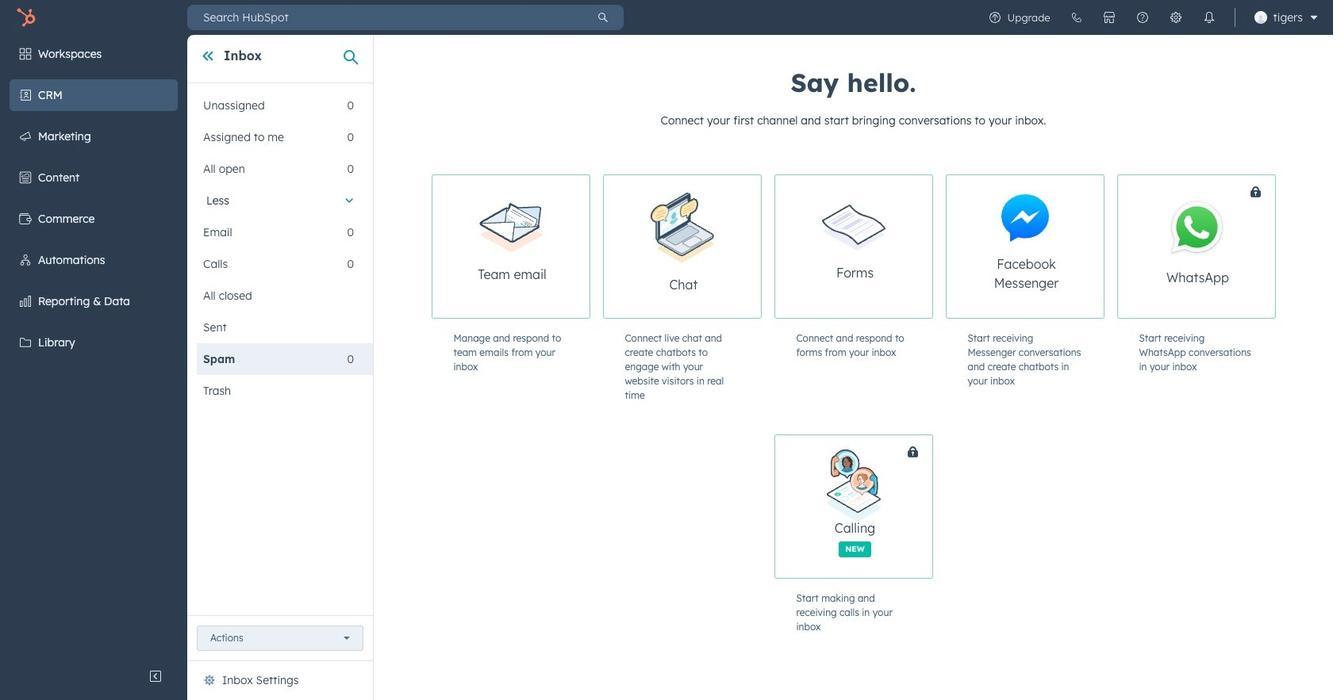 Task type: locate. For each thing, give the bounding box(es) containing it.
notifications image
[[1203, 11, 1216, 24]]

help image
[[1136, 11, 1149, 24]]

howard n/a image
[[1255, 11, 1267, 24]]

None checkbox
[[774, 175, 933, 319], [946, 175, 1104, 319], [774, 435, 992, 579], [774, 175, 933, 319], [946, 175, 1104, 319], [774, 435, 992, 579]]

menu
[[978, 0, 1324, 35], [0, 35, 187, 661]]

0 horizontal spatial menu
[[0, 35, 187, 661]]

None checkbox
[[431, 175, 590, 319], [603, 175, 762, 319], [1117, 175, 1333, 319], [431, 175, 590, 319], [603, 175, 762, 319], [1117, 175, 1333, 319]]

1 horizontal spatial menu
[[978, 0, 1324, 35]]



Task type: vqa. For each thing, say whether or not it's contained in the screenshot.
rightmost Menu
yes



Task type: describe. For each thing, give the bounding box(es) containing it.
marketplaces image
[[1103, 11, 1116, 24]]

settings image
[[1170, 11, 1182, 24]]

Search HubSpot search field
[[187, 5, 583, 30]]



